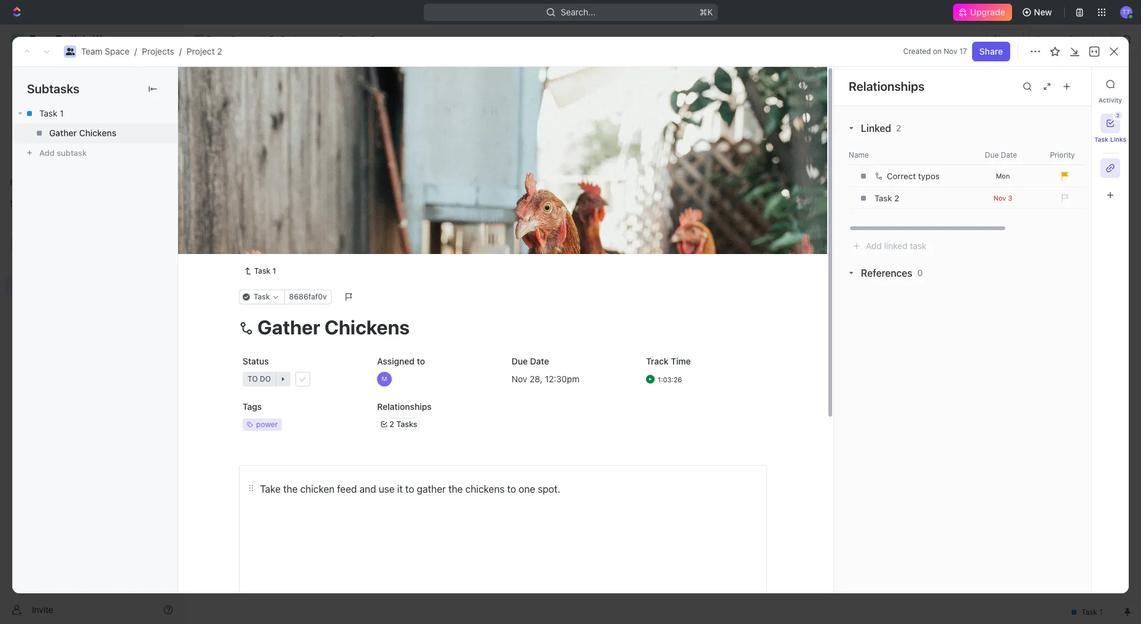 Task type: locate. For each thing, give the bounding box(es) containing it.
1 horizontal spatial team space link
[[191, 32, 258, 47]]

on
[[933, 47, 942, 56]]

task links
[[1094, 136, 1126, 143]]

task 2
[[247, 235, 274, 245]]

chickens
[[465, 484, 505, 495]]

1 vertical spatial add task button
[[315, 171, 367, 185]]

1 vertical spatial 1 button
[[276, 234, 293, 246]]

upgrade
[[971, 7, 1006, 17]]

2 vertical spatial add task
[[247, 256, 284, 266]]

team space
[[206, 34, 255, 44]]

1 horizontal spatial user group image
[[195, 36, 203, 42]]

date
[[1001, 150, 1017, 159]]

tags
[[242, 402, 261, 412]]

1
[[60, 108, 64, 119], [268, 213, 272, 224], [287, 214, 290, 223], [288, 235, 291, 244], [272, 267, 276, 276]]

add
[[1052, 79, 1069, 89], [39, 148, 55, 158], [330, 173, 344, 182], [866, 241, 882, 251], [247, 256, 263, 266]]

to up the m dropdown button in the bottom left of the page
[[416, 356, 425, 367]]

take
[[260, 484, 281, 495]]

to do down task 2
[[228, 290, 251, 300]]

task 1 up "task" 'dropdown button'
[[254, 267, 276, 276]]

share button
[[986, 29, 1024, 49], [972, 42, 1010, 61]]

task inside 'dropdown button'
[[253, 292, 270, 302]]

to do down status
[[247, 375, 271, 384]]

0 horizontal spatial due
[[511, 356, 527, 367]]

3
[[1008, 194, 1012, 202]]

dashboards link
[[5, 122, 178, 142]]

0 horizontal spatial do
[[240, 290, 251, 300]]

task 1 up dashboards
[[39, 108, 64, 119]]

2 horizontal spatial add task button
[[1045, 74, 1097, 94]]

chickens
[[79, 128, 116, 138]]

relationships
[[849, 79, 925, 93], [377, 402, 431, 412]]

due date button
[[972, 150, 1033, 160]]

1 horizontal spatial project 2 link
[[323, 32, 378, 47]]

0 horizontal spatial the
[[283, 484, 298, 495]]

0 vertical spatial task 1
[[39, 108, 64, 119]]

in progress
[[228, 173, 277, 182]]

to do inside to do dropdown button
[[247, 375, 271, 384]]

task 1 link
[[12, 104, 177, 123], [239, 264, 281, 279]]

nov left 3
[[993, 194, 1006, 202]]

automations button
[[1030, 30, 1093, 49]]

2 horizontal spatial nov
[[993, 194, 1006, 202]]

1 button right task 2
[[276, 234, 293, 246]]

0 vertical spatial space
[[230, 34, 255, 44]]

1 vertical spatial team
[[81, 46, 102, 56]]

nov 3 button
[[972, 194, 1034, 202]]

correct
[[887, 171, 916, 181]]

reposition
[[644, 234, 687, 244]]

team for team space
[[206, 34, 228, 44]]

1 vertical spatial do
[[259, 375, 271, 384]]

0 vertical spatial project
[[339, 34, 368, 44]]

docs
[[29, 106, 50, 116]]

1 vertical spatial project 2
[[213, 73, 286, 93]]

linked
[[861, 123, 891, 134]]

0 horizontal spatial team
[[81, 46, 102, 56]]

user group image left team space
[[195, 36, 203, 42]]

add down task 2
[[247, 256, 263, 266]]

power button
[[239, 414, 363, 436]]

user group image up home link
[[65, 48, 75, 55]]

nov left 17
[[944, 47, 957, 56]]

task 1 link up chickens
[[12, 104, 177, 123]]

set priority image
[[1055, 189, 1073, 208]]

0 vertical spatial due
[[985, 150, 999, 159]]

Edit task name text field
[[239, 316, 767, 339]]

1 vertical spatial relationships
[[377, 402, 431, 412]]

tree
[[5, 214, 178, 380]]

linked 2
[[861, 123, 901, 134]]

reposition button
[[637, 230, 695, 249]]

0 horizontal spatial team space link
[[81, 46, 130, 56]]

add task button down automations button
[[1045, 74, 1097, 94]]

relationships up 2 tasks
[[377, 402, 431, 412]]

gather
[[49, 128, 77, 138]]

tags power
[[242, 402, 278, 429]]

do down status
[[259, 375, 271, 384]]

add left linked
[[866, 241, 882, 251]]

to right it
[[405, 484, 414, 495]]

the right gather
[[448, 484, 463, 495]]

0 vertical spatial user group image
[[195, 36, 203, 42]]

0 vertical spatial 1 button
[[275, 212, 292, 225]]

0 vertical spatial add task
[[1052, 79, 1089, 89]]

share down upgrade
[[993, 34, 1017, 44]]

2 inside the linked 2
[[896, 123, 901, 133]]

0 horizontal spatial projects
[[142, 46, 174, 56]]

0 vertical spatial team
[[206, 34, 228, 44]]

to do
[[228, 290, 251, 300], [247, 375, 271, 384]]

1 horizontal spatial do
[[259, 375, 271, 384]]

task inside tab list
[[1094, 136, 1108, 143]]

0 vertical spatial project 2
[[339, 34, 375, 44]]

due
[[985, 150, 999, 159], [511, 356, 527, 367]]

0 vertical spatial do
[[240, 290, 251, 300]]

tasks
[[396, 419, 417, 429]]

track time
[[646, 356, 691, 367]]

1 vertical spatial space
[[105, 46, 130, 56]]

0 horizontal spatial user group image
[[65, 48, 75, 55]]

1 vertical spatial projects
[[142, 46, 174, 56]]

0 vertical spatial projects
[[281, 34, 313, 44]]

1 horizontal spatial nov
[[944, 47, 957, 56]]

due date
[[511, 356, 549, 367]]

share right 17
[[979, 46, 1003, 56]]

‎task
[[875, 193, 892, 203]]

invite
[[32, 605, 53, 615]]

nov for nov 3
[[993, 194, 1006, 202]]

0 horizontal spatial task 1 link
[[12, 104, 177, 123]]

inbox
[[29, 85, 51, 95]]

add down calendar link
[[330, 173, 344, 182]]

to down status
[[247, 375, 257, 384]]

0 horizontal spatial project 2
[[213, 73, 286, 93]]

team space link
[[191, 32, 258, 47], [81, 46, 130, 56]]

add linked task
[[866, 241, 926, 251]]

add inside button
[[39, 148, 55, 158]]

1 horizontal spatial team
[[206, 34, 228, 44]]

change
[[703, 234, 734, 244]]

add task down task 2
[[247, 256, 284, 266]]

due inside dropdown button
[[985, 150, 999, 159]]

assignees
[[512, 144, 548, 153]]

1 horizontal spatial the
[[448, 484, 463, 495]]

created
[[903, 47, 931, 56]]

task sidebar content section
[[831, 67, 1141, 594]]

m button
[[373, 369, 498, 391]]

relationships up the linked 2
[[849, 79, 925, 93]]

board link
[[227, 110, 253, 127]]

docs link
[[5, 101, 178, 121]]

2 inside button
[[1116, 112, 1120, 119]]

add task button down task 2
[[242, 254, 289, 269]]

0 horizontal spatial project 2 link
[[187, 46, 222, 56]]

due for due date
[[511, 356, 527, 367]]

0 vertical spatial nov
[[944, 47, 957, 56]]

add task
[[1052, 79, 1089, 89], [330, 173, 362, 182], [247, 256, 284, 266]]

1 horizontal spatial relationships
[[849, 79, 925, 93]]

do
[[240, 290, 251, 300], [259, 375, 271, 384]]

task 1
[[39, 108, 64, 119], [247, 213, 272, 224], [254, 267, 276, 276]]

0 vertical spatial task 1 link
[[12, 104, 177, 123]]

1 button down progress
[[275, 212, 292, 225]]

2
[[370, 34, 375, 44], [217, 46, 222, 56], [272, 73, 282, 93], [1116, 112, 1120, 119], [896, 123, 901, 133], [292, 173, 296, 182], [894, 193, 899, 203], [268, 235, 274, 245], [265, 290, 270, 300], [389, 419, 394, 429]]

task
[[1071, 79, 1089, 89], [39, 108, 57, 119], [1094, 136, 1108, 143], [346, 173, 362, 182], [247, 213, 266, 224], [247, 235, 266, 245], [266, 256, 284, 266], [254, 267, 270, 276], [253, 292, 270, 302]]

1 vertical spatial nov
[[993, 194, 1006, 202]]

2 vertical spatial add task button
[[242, 254, 289, 269]]

new
[[1034, 7, 1052, 17]]

subtasks
[[27, 82, 79, 96]]

1 horizontal spatial project 2
[[339, 34, 375, 44]]

change cover button
[[695, 230, 766, 249]]

set priority element
[[1055, 189, 1073, 208]]

0 vertical spatial to do
[[228, 290, 251, 300]]

chicken
[[300, 484, 335, 495]]

add task down automations button
[[1052, 79, 1089, 89]]

1 horizontal spatial space
[[230, 34, 255, 44]]

1 horizontal spatial add task
[[330, 173, 362, 182]]

m
[[381, 375, 387, 383]]

home
[[29, 64, 53, 74]]

mon
[[996, 172, 1010, 180]]

to
[[228, 290, 238, 300], [416, 356, 425, 367], [247, 375, 257, 384], [405, 484, 414, 495], [507, 484, 516, 495]]

1 horizontal spatial due
[[985, 150, 999, 159]]

space
[[230, 34, 255, 44], [105, 46, 130, 56]]

space for team space / projects / project 2
[[105, 46, 130, 56]]

nov left the 28
[[511, 374, 527, 384]]

project 2 link
[[323, 32, 378, 47], [187, 46, 222, 56]]

2 inside "link"
[[894, 193, 899, 203]]

gather chickens
[[49, 128, 116, 138]]

add inside 'task sidebar content' section
[[866, 241, 882, 251]]

gather chickens link
[[12, 123, 177, 143]]

add task button down calendar link
[[315, 171, 367, 185]]

1 vertical spatial task 1 link
[[239, 264, 281, 279]]

0 vertical spatial share
[[993, 34, 1017, 44]]

team space / projects / project 2
[[81, 46, 222, 56]]

,
[[540, 374, 542, 384]]

task sidebar navigation tab list
[[1094, 74, 1126, 205]]

task 1 up task 2
[[247, 213, 272, 224]]

task 1 link up "task" 'dropdown button'
[[239, 264, 281, 279]]

0 vertical spatial relationships
[[849, 79, 925, 93]]

to left "one"
[[507, 484, 516, 495]]

1 vertical spatial due
[[511, 356, 527, 367]]

1 button for 1
[[275, 212, 292, 225]]

nov inside nov 3 dropdown button
[[993, 194, 1006, 202]]

references 0
[[861, 268, 923, 279]]

0 horizontal spatial add task
[[247, 256, 284, 266]]

the right the "take"
[[283, 484, 298, 495]]

share
[[993, 34, 1017, 44], [979, 46, 1003, 56]]

0 horizontal spatial space
[[105, 46, 130, 56]]

0 horizontal spatial nov
[[511, 374, 527, 384]]

add task down calendar
[[330, 173, 362, 182]]

add down dashboards
[[39, 148, 55, 158]]

1:03:26 button
[[642, 369, 767, 391]]

1 vertical spatial to do
[[247, 375, 271, 384]]

1 button for 2
[[276, 234, 293, 246]]

0 vertical spatial add task button
[[1045, 74, 1097, 94]]

2 vertical spatial project
[[213, 73, 268, 93]]

do inside dropdown button
[[259, 375, 271, 384]]

2 vertical spatial nov
[[511, 374, 527, 384]]

do down task 2
[[240, 290, 251, 300]]

user group image
[[195, 36, 203, 42], [65, 48, 75, 55]]



Task type: vqa. For each thing, say whether or not it's contained in the screenshot.
tree at the left of the page
yes



Task type: describe. For each thing, give the bounding box(es) containing it.
inbox link
[[5, 80, 178, 100]]

2 the from the left
[[448, 484, 463, 495]]

2 horizontal spatial add task
[[1052, 79, 1089, 89]]

to inside dropdown button
[[247, 375, 257, 384]]

task button
[[239, 290, 284, 305]]

links
[[1110, 136, 1126, 143]]

created on nov 17
[[903, 47, 967, 56]]

nov 3
[[993, 194, 1012, 202]]

calendar link
[[311, 110, 350, 127]]

home link
[[5, 60, 178, 79]]

user group image
[[13, 241, 22, 248]]

1 vertical spatial add task
[[330, 173, 362, 182]]

track
[[646, 356, 668, 367]]

gantt
[[417, 113, 440, 124]]

0 horizontal spatial relationships
[[377, 402, 431, 412]]

2 vertical spatial task 1
[[254, 267, 276, 276]]

1 vertical spatial project
[[187, 46, 215, 56]]

time
[[671, 356, 691, 367]]

and
[[359, 484, 376, 495]]

calendar
[[313, 113, 350, 124]]

due for due date
[[985, 150, 999, 159]]

it
[[397, 484, 403, 495]]

add linked task button
[[852, 241, 926, 251]]

one
[[519, 484, 535, 495]]

sidebar navigation
[[0, 25, 184, 625]]

1:03:26
[[657, 376, 682, 384]]

search...
[[560, 7, 595, 17]]

tt
[[1122, 8, 1130, 16]]

linked
[[884, 241, 907, 251]]

nov 28 , 12:30 pm
[[511, 374, 579, 384]]

assigned to
[[377, 356, 425, 367]]

table
[[373, 113, 394, 124]]

spaces
[[10, 199, 36, 208]]

0 horizontal spatial add task button
[[242, 254, 289, 269]]

1 vertical spatial task 1
[[247, 213, 272, 224]]

list
[[276, 113, 291, 124]]

feed
[[337, 484, 357, 495]]

spot.
[[538, 484, 560, 495]]

1 horizontal spatial add task button
[[315, 171, 367, 185]]

status
[[242, 356, 269, 367]]

take the chicken feed and use it to gather the chickens to one spot.
[[260, 484, 560, 495]]

17
[[959, 47, 967, 56]]

1 horizontal spatial projects
[[281, 34, 313, 44]]

relationships inside 'task sidebar content' section
[[849, 79, 925, 93]]

table link
[[370, 110, 394, 127]]

share button down upgrade
[[986, 29, 1024, 49]]

change cover
[[703, 234, 759, 244]]

dashboards
[[29, 127, 77, 137]]

hide button
[[632, 141, 659, 156]]

automations
[[1036, 34, 1087, 44]]

name
[[849, 150, 869, 159]]

mon button
[[972, 172, 1034, 180]]

nov for nov 28 , 12:30 pm
[[511, 374, 527, 384]]

Search tasks... text field
[[988, 139, 1111, 158]]

hide
[[637, 144, 654, 153]]

correct typos link
[[871, 166, 969, 187]]

user group image inside team space link
[[195, 36, 203, 42]]

new button
[[1017, 2, 1059, 22]]

add down automations button
[[1052, 79, 1069, 89]]

assigned
[[377, 356, 414, 367]]

0 horizontal spatial projects link
[[142, 46, 174, 56]]

tree inside sidebar navigation
[[5, 214, 178, 380]]

gather
[[417, 484, 446, 495]]

change cover button
[[695, 230, 766, 249]]

favorites button
[[5, 176, 47, 190]]

priority button
[[1033, 150, 1094, 160]]

favorites
[[10, 178, 42, 187]]

8686faf0v button
[[284, 290, 331, 305]]

cover
[[736, 234, 759, 244]]

2 button
[[1101, 112, 1122, 133]]

add subtask button
[[12, 143, 177, 163]]

1 horizontal spatial task 1 link
[[239, 264, 281, 279]]

1 vertical spatial user group image
[[65, 48, 75, 55]]

0
[[917, 268, 923, 278]]

due date
[[985, 150, 1017, 159]]

1 vertical spatial share
[[979, 46, 1003, 56]]

tt button
[[1116, 2, 1136, 22]]

activity
[[1099, 96, 1122, 104]]

task
[[910, 241, 926, 251]]

‎task 2 link
[[871, 188, 969, 209]]

typos
[[918, 171, 940, 181]]

subtask
[[57, 148, 87, 158]]

references
[[861, 268, 912, 279]]

28
[[529, 374, 540, 384]]

space for team space
[[230, 34, 255, 44]]

1 horizontal spatial projects link
[[265, 32, 316, 47]]

in
[[228, 173, 235, 182]]

team for team space / projects / project 2
[[81, 46, 102, 56]]

⌘k
[[699, 7, 713, 17]]

power
[[256, 420, 278, 429]]

gantt link
[[415, 110, 440, 127]]

pm
[[567, 374, 579, 384]]

use
[[379, 484, 395, 495]]

12:30
[[545, 374, 567, 384]]

2 tasks
[[389, 419, 417, 429]]

1 the from the left
[[283, 484, 298, 495]]

‎task 2
[[875, 193, 899, 203]]

add subtask
[[39, 148, 87, 158]]

share button right 17
[[972, 42, 1010, 61]]

to left "task" 'dropdown button'
[[228, 290, 238, 300]]

2 inside 'link'
[[370, 34, 375, 44]]

upgrade link
[[953, 4, 1012, 21]]

to do button
[[239, 369, 363, 391]]



